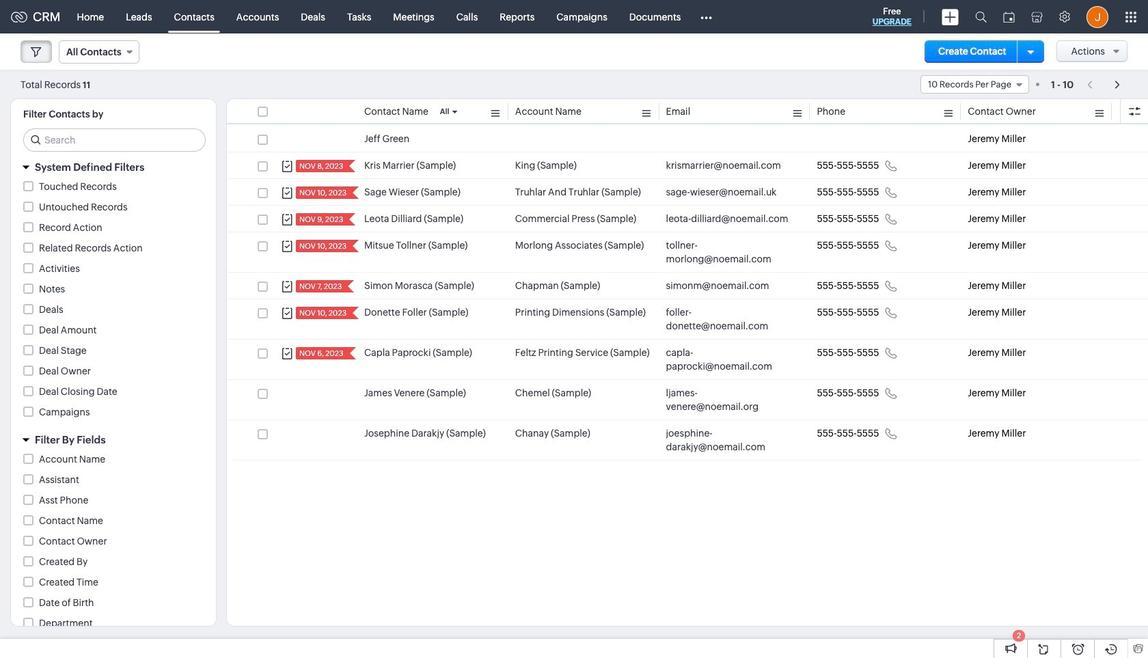 Task type: locate. For each thing, give the bounding box(es) containing it.
search element
[[968, 0, 996, 34]]

row group
[[227, 126, 1149, 461]]

profile element
[[1079, 0, 1117, 33]]

Other Modules field
[[692, 6, 722, 28]]

profile image
[[1087, 6, 1109, 28]]

Search text field
[[24, 129, 205, 151]]

logo image
[[11, 11, 27, 22]]

None field
[[59, 40, 139, 64], [921, 75, 1030, 94], [59, 40, 139, 64], [921, 75, 1030, 94]]



Task type: vqa. For each thing, say whether or not it's contained in the screenshot.
Contacts ...
no



Task type: describe. For each thing, give the bounding box(es) containing it.
calendar image
[[1004, 11, 1016, 22]]

search image
[[976, 11, 988, 23]]

create menu element
[[934, 0, 968, 33]]

create menu image
[[942, 9, 959, 25]]



